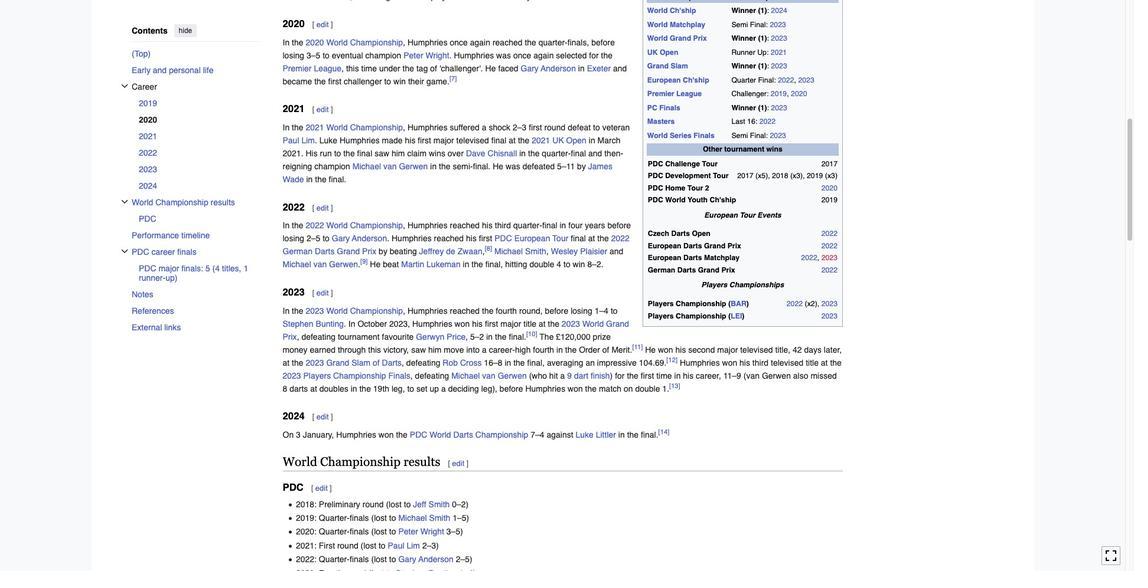 Task type: vqa. For each thing, say whether or not it's contained in the screenshot.


Task type: describe. For each thing, give the bounding box(es) containing it.
, humphries once again reached the quarter-finals, before losing 3–5 to eventual champion
[[283, 38, 615, 60]]

a inside the £120,000 prize money earned through this victory, saw him move into a career-high fourth in the order of merit. [11]
[[482, 345, 487, 355]]

hit
[[549, 371, 558, 381]]

the inside in march 2021. his run to the final saw him claim wins over
[[343, 149, 355, 158]]

eventual
[[332, 51, 363, 60]]

his up the zwaan
[[466, 234, 477, 244]]

gerwyn price link
[[416, 332, 466, 342]]

championship inside on 3 january, humphries won the pdc world darts championship 7–4 against luke littler in the final. [14]
[[476, 431, 528, 440]]

the down later,
[[830, 358, 842, 368]]

2020 down (x3)
[[822, 184, 838, 192]]

michael down 2021 world championship link
[[353, 162, 381, 171]]

final, inside by beating jeffrey de zwaan , [8] michael smith , wesley plaisier and michael van gerwen . [9] he beat martin lukeman in the final, hitting double 4 to win 8–2.
[[485, 260, 503, 270]]

quarter- inside the in the quarter-final and then- reigning champion
[[542, 149, 571, 158]]

match
[[599, 384, 622, 394]]

16–8
[[484, 358, 503, 368]]

quarter final: 2022 , 2023
[[732, 76, 815, 84]]

the down years
[[598, 234, 609, 244]]

world matchplay
[[647, 21, 706, 29]]

won inside in the 2023 world championship , humphries reached the fourth round, before losing 1–4 to stephen bunting . in october 2023, humphries won his first major title at the
[[455, 319, 470, 329]]

losing inside , humphries once again reached the quarter-finals, before losing 3–5 to eventual champion
[[283, 51, 304, 60]]

) inside ) for the first time in his career, 11–9 (van gerwen also missed 8 darts at doubles in the 19th leg, to set up a deciding leg), before humphries won the match on double 1.
[[610, 371, 613, 381]]

to inside ", humphries reached his third quarter-final in four years  before losing 2–5 to"
[[323, 234, 330, 244]]

1 horizontal spatial slam
[[671, 62, 688, 70]]

1 vertical spatial 2024 link
[[139, 178, 259, 194]]

pdc inside pdc major finals: 5 (4 titles, 1 runner-up)
[[139, 264, 156, 273]]

a inside ) for the first time in his career, 11–9 (van gerwen also missed 8 darts at doubles in the 19th leg, to set up a deciding leg), before humphries won the match on double 1.
[[441, 384, 446, 394]]

[10] link
[[526, 330, 537, 339]]

champion inside , humphries once again reached the quarter-finals, before losing 3–5 to eventual champion
[[365, 51, 401, 60]]

1 horizontal spatial finals
[[660, 104, 681, 112]]

1 horizontal spatial league
[[677, 90, 702, 98]]

the inside the £120,000 prize money earned through this victory, saw him move into a career-high fourth in the order of merit. [11]
[[565, 345, 577, 355]]

winner for world ch'ship
[[732, 7, 756, 15]]

final. inside on 3 january, humphries won the pdc world darts championship 7–4 against luke littler in the final. [14]
[[641, 431, 659, 440]]

timeline
[[181, 231, 210, 240]]

2022 world championship link
[[306, 221, 403, 231]]

1 vertical spatial paul lim link
[[388, 542, 420, 551]]

uk inside in the 2021 world championship , humphries suffered a shock 2–3 first round defeat to veteran paul lim . luke humphries made his first major televised final at the 2021 uk open
[[553, 136, 564, 145]]

2023 up "runner up: 2021"
[[771, 34, 787, 43]]

the down leg, on the bottom of the page
[[396, 431, 408, 440]]

2 vertical spatial 2020 link
[[822, 184, 838, 192]]

pdc world youth ch'ship
[[648, 196, 736, 204]]

performance timeline
[[131, 231, 210, 240]]

championship up pdc link
[[155, 198, 208, 207]]

2 vertical spatial round
[[337, 542, 358, 551]]

0 vertical spatial 2021 link
[[771, 48, 787, 57]]

his inside ) for the first time in his career, 11–9 (van gerwen also missed 8 darts at doubles in the 19th leg, to set up a deciding leg), before humphries won the match on double 1.
[[683, 371, 694, 381]]

0 vertical spatial world championship results
[[131, 198, 235, 207]]

at inside 2023 grand slam of darts , defeating rob cross 16–8 in the final, averaging an impressive 104.69. [12] humphries won his third televised title at the 2023 players championship finals , defeating michael van gerwen (who hit a 9 dart finish
[[821, 358, 828, 368]]

1 vertical spatial was
[[506, 162, 520, 171]]

pdc career finals link
[[131, 244, 259, 260]]

and became the first challenger to win their game.
[[283, 64, 627, 86]]

career,
[[696, 371, 721, 381]]

0 vertical spatial peter wright link
[[404, 51, 449, 60]]

he down chisnall
[[493, 162, 503, 171]]

2023 link down challenger: 2019 , 2020
[[771, 104, 787, 112]]

2019:
[[296, 514, 317, 523]]

2023 right (x2),
[[822, 300, 838, 309]]

stephen bunting link
[[283, 319, 344, 329]]

2 horizontal spatial 2024
[[771, 7, 787, 15]]

edit for 2022
[[317, 204, 329, 212]]

the left 19th in the left bottom of the page
[[360, 384, 371, 394]]

reached up de
[[434, 234, 464, 244]]

(x5),
[[756, 172, 770, 180]]

1 horizontal spatial 2024
[[283, 411, 305, 423]]

championship up players championship ( lei )
[[676, 300, 727, 309]]

pdc up 2018: on the left bottom of page
[[283, 482, 304, 494]]

premier league
[[647, 90, 702, 98]]

players inside 2023 grand slam of darts , defeating rob cross 16–8 in the final, averaging an impressive 104.69. [12] humphries won his third televised title at the 2023 players championship finals , defeating michael van gerwen (who hit a 9 dart finish
[[303, 371, 331, 381]]

the right the littler
[[627, 431, 639, 440]]

him for claim
[[392, 149, 405, 158]]

to inside in the 2023 world championship , humphries reached the fourth round, before losing 1–4 to stephen bunting . in october 2023, humphries won his first major title at the
[[611, 306, 618, 316]]

luke inside in the 2021 world championship , humphries suffered a shock 2–3 first round defeat to veteran paul lim . luke humphries made his first major televised final at the 2021 uk open
[[319, 136, 337, 145]]

gerwen down claim at the top
[[399, 162, 428, 171]]

edit for 2024
[[317, 413, 329, 422]]

european tour events
[[704, 211, 781, 220]]

the down 2–3
[[518, 136, 530, 145]]

championship inside in the 2021 world championship , humphries suffered a shock 2–3 first round defeat to veteran paul lim . luke humphries made his first major televised final at the 2021 uk open
[[350, 123, 403, 132]]

title inside in the 2023 world championship , humphries reached the fourth round, before losing 1–4 to stephen bunting . in october 2023, humphries won his first major title at the
[[524, 319, 537, 329]]

the inside , defeating tournament favourite gerwyn price , 5–2 in the final. [10]
[[495, 332, 507, 342]]

he inside peter wright . humphries was once again selected for the premier league , this time under the tag of 'challenger'. he faced gary anderson in exeter
[[485, 64, 496, 73]]

2023 link up "runner up: 2021"
[[771, 34, 787, 43]]

round inside in the 2021 world championship , humphries suffered a shock 2–3 first round defeat to veteran paul lim . luke humphries made his first major televised final at the 2021 uk open
[[544, 123, 566, 132]]

0 vertical spatial 2020 link
[[791, 90, 807, 98]]

4
[[557, 260, 561, 270]]

fullscreen image
[[1105, 551, 1117, 563]]

1 horizontal spatial 2024 link
[[771, 7, 787, 15]]

at inside in the 2021 world championship , humphries suffered a shock 2–3 first round defeat to veteran paul lim . luke humphries made his first major televised final at the 2021 uk open
[[509, 136, 516, 145]]

finals:
[[181, 264, 203, 273]]

1 vertical spatial 2024
[[139, 181, 157, 191]]

0 horizontal spatial 2021 link
[[139, 128, 259, 144]]

1 horizontal spatial wins
[[767, 145, 783, 154]]

2023 world grand prix
[[283, 319, 629, 342]]

1 horizontal spatial open
[[660, 48, 679, 57]]

42
[[793, 345, 802, 355]]

2023 link up the quarter final: 2022 , 2023
[[771, 62, 787, 70]]

beating
[[390, 247, 417, 257]]

players for players championships
[[702, 281, 728, 290]]

to inside by beating jeffrey de zwaan , [8] michael smith , wesley plaisier and michael van gerwen . [9] he beat martin lukeman in the final, hitting double 4 to win 8–2.
[[564, 260, 571, 270]]

and right early
[[153, 65, 166, 75]]

0 horizontal spatial gary anderson link
[[332, 234, 387, 244]]

pdc down performance
[[131, 247, 149, 257]]

edit for 2020
[[317, 20, 329, 29]]

the up the 5–2
[[482, 306, 494, 316]]

championship inside in the 2023 world championship , humphries reached the fourth round, before losing 1–4 to stephen bunting . in october 2023, humphries won his first major title at the
[[350, 306, 403, 316]]

2023 up world championship results link
[[139, 165, 157, 174]]

(1) for world ch'ship
[[758, 7, 767, 15]]

edit link for 2020
[[317, 20, 329, 29]]

0 horizontal spatial 2020 link
[[139, 111, 269, 128]]

grand down uk open link
[[647, 62, 669, 70]]

littler
[[596, 431, 616, 440]]

pdc up the pdc home tour 2 in the top of the page
[[648, 172, 663, 180]]

references
[[131, 306, 174, 316]]

deciding
[[448, 384, 479, 394]]

pc
[[647, 104, 658, 112]]

championship up beating
[[350, 221, 403, 231]]

michael down 2–5
[[283, 260, 311, 270]]

1 vertical spatial final:
[[758, 76, 776, 84]]

won inside he won his second major televised title, 42 days later, at the
[[658, 345, 673, 355]]

1 vertical spatial michael van gerwen link
[[283, 260, 358, 270]]

youth
[[688, 196, 708, 204]]

championship up under
[[350, 38, 403, 47]]

2020 down the quarter final: 2022 , 2023
[[791, 90, 807, 98]]

world inside on 3 january, humphries won the pdc world darts championship 7–4 against luke littler in the final. [14]
[[430, 431, 451, 440]]

grand down world matchplay link
[[670, 34, 691, 43]]

. inside in the 2023 world championship , humphries reached the fourth round, before losing 1–4 to stephen bunting . in october 2023, humphries won his first major title at the
[[344, 319, 346, 329]]

in inside on 3 january, humphries won the pdc world darts championship 7–4 against luke littler in the final. [14]
[[619, 431, 625, 440]]

him for move
[[428, 345, 442, 355]]

first up claim at the top
[[418, 136, 431, 145]]

edit for 2023
[[317, 289, 329, 298]]

ch'ship for world ch'ship
[[670, 7, 696, 15]]

final up wesley plaisier link
[[571, 234, 586, 244]]

third inside 2023 grand slam of darts , defeating rob cross 16–8 in the final, averaging an impressive 104.69. [12] humphries won his third televised title at the 2023 players championship finals , defeating michael van gerwen (who hit a 9 dart finish
[[753, 358, 769, 368]]

james wade link
[[283, 162, 613, 184]]

championship down players championship ( bar ) at bottom
[[676, 312, 727, 321]]

won inside on 3 january, humphries won the pdc world darts championship 7–4 against luke littler in the final. [14]
[[379, 431, 394, 440]]

in inside peter wright . humphries was once again selected for the premier league , this time under the tag of 'challenger'. he faced gary anderson in exeter
[[578, 64, 585, 73]]

the down over
[[439, 162, 451, 171]]

winner (1) : 2023 for world grand prix
[[732, 34, 787, 43]]

semi final: 2023 for world series finals
[[732, 132, 786, 140]]

[ for 2024
[[312, 413, 315, 422]]

] for 2023
[[331, 289, 333, 298]]

0 horizontal spatial gary
[[332, 234, 350, 244]]

( for lei
[[729, 312, 731, 321]]

3 quarter- from the top
[[319, 555, 350, 565]]

european for european darts grand prix
[[648, 242, 682, 250]]

1 vertical spatial smith
[[429, 500, 450, 510]]

winner for world grand prix
[[732, 34, 756, 43]]

de
[[446, 247, 455, 257]]

1 vertical spatial defeating
[[406, 358, 440, 368]]

semi for world matchplay
[[732, 21, 748, 29]]

in for in the 2021 world championship , humphries suffered a shock 2–3 first round defeat to veteran paul lim . luke humphries made his first major televised final at the 2021 uk open
[[283, 123, 290, 132]]

1 horizontal spatial tournament
[[725, 145, 765, 154]]

2023 down earned
[[306, 358, 324, 368]]

2019 down career
[[139, 98, 157, 108]]

reached inside in the 2023 world championship , humphries reached the fourth round, before losing 1–4 to stephen bunting . in october 2023, humphries won his first major title at the
[[450, 306, 480, 316]]

(1) for pc finals
[[758, 104, 767, 112]]

(x3),
[[791, 172, 805, 180]]

2023 up stephen
[[283, 286, 305, 298]]

2023 up the quarter final: 2022 , 2023
[[771, 62, 787, 70]]

losing inside ", humphries reached his third quarter-final in four years  before losing 2–5 to"
[[283, 234, 304, 244]]

development
[[665, 172, 711, 180]]

in inside by beating jeffrey de zwaan , [8] michael smith , wesley plaisier and michael van gerwen . [9] he beat martin lukeman in the final, hitting double 4 to win 8–2.
[[463, 260, 469, 270]]

darts up european darts grand prix
[[671, 230, 690, 238]]

prix inside 2022 german darts grand prix
[[362, 247, 376, 257]]

2023 link down winner (1) : 2024
[[770, 21, 786, 29]]

pdc up performance
[[139, 214, 156, 224]]

the up the
[[548, 319, 560, 329]]

he inside he won his second major televised title, 42 days later, at the
[[645, 345, 656, 355]]

later,
[[824, 345, 842, 355]]

: for grand slam
[[767, 62, 769, 70]]

[13]
[[669, 382, 680, 391]]

grand inside 2023 world grand prix
[[606, 319, 629, 329]]

career-
[[489, 345, 515, 355]]

pdc european tour link
[[495, 234, 569, 244]]

0 vertical spatial van
[[383, 162, 397, 171]]

challenger
[[344, 77, 382, 86]]

runner
[[732, 48, 756, 57]]

pdc left challenge
[[648, 160, 663, 168]]

grand up european darts matchplay
[[704, 242, 726, 250]]

challenge
[[665, 160, 700, 168]]

hide
[[178, 27, 192, 35]]

lim inside in the 2021 world championship , humphries suffered a shock 2–3 first round defeat to veteran paul lim . luke humphries made his first major televised final at the 2021 uk open
[[302, 136, 315, 145]]

2 vertical spatial defeating
[[415, 371, 449, 381]]

semi for world series finals
[[732, 132, 748, 140]]

and inside and became the first challenger to win their game.
[[613, 64, 627, 73]]

a inside in the 2021 world championship , humphries suffered a shock 2–3 first round defeat to veteran paul lim . luke humphries made his first major televised final at the 2021 uk open
[[482, 123, 487, 132]]

first inside and became the first challenger to win their game.
[[328, 77, 342, 86]]

5–2
[[470, 332, 484, 342]]

edit for world championship results
[[452, 460, 465, 469]]

in the 2020 world championship
[[283, 38, 403, 47]]

1 vertical spatial round
[[363, 500, 384, 510]]

time inside ) for the first time in his career, 11–9 (van gerwen also missed 8 darts at doubles in the 19th leg, to set up a deciding leg), before humphries won the match on double 1.
[[657, 371, 672, 381]]

gary anderson . humphries reached his first pdc european tour final at the
[[332, 234, 611, 244]]

the down wade at the top
[[292, 221, 303, 231]]

final. inside , defeating tournament favourite gerwyn price , 5–2 in the final. [10]
[[509, 332, 526, 342]]

2 vertical spatial michael van gerwen link
[[451, 371, 527, 381]]

final. down run
[[329, 175, 346, 184]]

1 vertical spatial matchplay
[[704, 254, 740, 263]]

[ edit ] for 2021
[[312, 105, 333, 114]]

against
[[547, 431, 573, 440]]

1 horizontal spatial premier
[[647, 90, 675, 98]]

2021 world championship link
[[306, 123, 403, 132]]

2020:
[[296, 528, 317, 537]]

second
[[689, 345, 715, 355]]

2023 down 2022 (x2), 2023
[[822, 312, 838, 321]]

quarter- inside ", humphries reached his third quarter-final in four years  before losing 2–5 to"
[[513, 221, 542, 231]]

this inside the £120,000 prize money earned through this victory, saw him move into a career-high fourth in the order of merit. [11]
[[368, 345, 381, 355]]

2023 down winner (1) : 2024
[[770, 21, 786, 29]]

. inside in the 2021 world championship , humphries suffered a shock 2–3 first round defeat to veteran paul lim . luke humphries made his first major televised final at the 2021 uk open
[[315, 136, 317, 145]]

the left tag
[[403, 64, 414, 73]]

price
[[447, 332, 466, 342]]

up)
[[165, 273, 177, 283]]

, inside ", humphries reached his third quarter-final in four years  before losing 2–5 to"
[[403, 221, 405, 231]]

0 vertical spatial matchplay
[[670, 21, 706, 29]]

2021 down became on the top of the page
[[283, 103, 305, 115]]

1 vertical spatial finals
[[694, 132, 715, 140]]

0 vertical spatial michael van gerwen link
[[353, 162, 428, 171]]

wesley
[[551, 247, 578, 257]]

jeffrey de zwaan link
[[419, 247, 483, 257]]

grand inside 2022 german darts grand prix
[[337, 247, 360, 257]]

11–9
[[724, 371, 741, 381]]

: for pc finals
[[767, 104, 769, 112]]

players championship ( lei )
[[648, 312, 745, 321]]

2023 up 2022 (x2), 2023
[[822, 254, 838, 263]]

1 vertical spatial world championship results
[[283, 456, 440, 470]]

2021 right up:
[[771, 48, 787, 57]]

2023 link up 2022 (x2), 2023
[[822, 254, 838, 263]]

1 vertical spatial michael smith link
[[398, 514, 450, 523]]

players for players championship ( lei )
[[648, 312, 674, 321]]

final. down dave
[[473, 162, 491, 171]]

the inside the in the quarter-final and then- reigning champion
[[528, 149, 540, 158]]

tour for challenge
[[702, 160, 718, 168]]

early and personal life link
[[131, 62, 259, 78]]

2023 up challenger: 2019 , 2020
[[798, 76, 815, 84]]

2023 link down 2022 (x2), 2023
[[822, 312, 838, 321]]

anderson inside 2018: preliminary round (lost to jeff smith 0–2) 2019: quarter-finals (lost to michael smith 1–5) 2020: quarter-finals (lost to peter wright 3–5) 2021: first round (lost to paul lim 2–3) 2022: quarter-finals (lost to gary anderson 2–5)
[[418, 555, 454, 565]]

runner up: 2021
[[732, 48, 787, 57]]

2021:
[[296, 542, 317, 551]]

tour for home
[[688, 184, 703, 192]]

2019 down (x3)
[[822, 196, 838, 204]]

humphries inside ", humphries reached his third quarter-final in four years  before losing 2–5 to"
[[408, 221, 448, 231]]

darts up german darts grand prix
[[684, 254, 702, 263]]

1 horizontal spatial michael smith link
[[495, 247, 546, 257]]

bar
[[731, 300, 747, 309]]

darts down european darts matchplay
[[678, 266, 696, 275]]

pdc up hitting
[[495, 234, 512, 244]]

0 horizontal spatial paul lim link
[[283, 136, 315, 145]]

2–3)
[[422, 542, 439, 551]]

his
[[306, 149, 318, 158]]

final: for world series finals
[[750, 132, 768, 140]]

2018
[[772, 172, 788, 180]]

(van
[[744, 371, 760, 381]]

2020 up in the 2020 world championship
[[283, 18, 305, 30]]

peter inside peter wright . humphries was once again selected for the premier league , this time under the tag of 'challenger'. he faced gary anderson in exeter
[[404, 51, 423, 60]]

televised inside in the 2021 world championship , humphries suffered a shock 2–3 first round defeat to veteran paul lim . luke humphries made his first major televised final at the 2021 uk open
[[456, 136, 489, 145]]

at inside in the 2023 world championship , humphries reached the fourth round, before losing 1–4 to stephen bunting . in october 2023, humphries won his first major title at the
[[539, 319, 546, 329]]

darts inside 2022 german darts grand prix
[[315, 247, 335, 257]]

x small image for pdc
[[121, 248, 128, 255]]

2022 (x2), 2023
[[787, 300, 838, 309]]

first right 2–3
[[529, 123, 542, 132]]

[12] link
[[667, 356, 678, 365]]

prix down world matchplay link
[[693, 34, 707, 43]]

2021 up defeated
[[532, 136, 550, 145]]

players championships
[[702, 281, 784, 290]]

1 vertical spatial peter wright link
[[398, 528, 444, 537]]

michael inside 2018: preliminary round (lost to jeff smith 0–2) 2019: quarter-finals (lost to michael smith 1–5) 2020: quarter-finals (lost to peter wright 3–5) 2021: first round (lost to paul lim 2–3) 2022: quarter-finals (lost to gary anderson 2–5)
[[398, 514, 427, 523]]

european for european tour events
[[704, 211, 738, 220]]

references link
[[131, 303, 259, 319]]

before inside , humphries once again reached the quarter-finals, before losing 3–5 to eventual champion
[[592, 38, 615, 47]]

semi final: 2023 for world matchplay
[[732, 21, 786, 29]]

8
[[283, 384, 287, 394]]

first inside in the 2023 world championship , humphries reached the fourth round, before losing 1–4 to stephen bunting . in october 2023, humphries won his first major title at the
[[485, 319, 498, 329]]

] for 2022
[[331, 204, 333, 212]]

humphries inside , humphries once again reached the quarter-finals, before losing 3–5 to eventual champion
[[408, 38, 448, 47]]

edit link for world championship results
[[452, 460, 465, 469]]

3–5
[[307, 51, 320, 60]]

again inside peter wright . humphries was once again selected for the premier league , this time under the tag of 'challenger'. he faced gary anderson in exeter
[[534, 51, 554, 60]]

2023 link up world championship results link
[[139, 161, 259, 178]]

2021 down career
[[139, 131, 157, 141]]

at up plaisier
[[588, 234, 595, 244]]

external links link
[[131, 319, 259, 336]]

grand down european darts matchplay
[[698, 266, 720, 275]]

the down the 9 dart finish link
[[585, 384, 597, 394]]

5
[[205, 264, 210, 273]]

results inside world championship results link
[[210, 198, 235, 207]]

the up stephen
[[292, 306, 303, 316]]

on
[[283, 431, 294, 440]]

[ edit ] for 2023
[[312, 289, 333, 298]]

pdc left home
[[648, 184, 663, 192]]

2017 (x5), 2018 (x3), 2019 (x3)
[[737, 172, 838, 180]]

pdc major finals: 5 (4 titles, 1 runner-up)
[[139, 264, 248, 283]]

championships
[[730, 281, 784, 290]]

michael up hitting
[[495, 247, 523, 257]]

2 vertical spatial smith
[[429, 514, 450, 523]]

) for lei
[[742, 312, 745, 321]]

in down 2023 world championship link
[[348, 319, 355, 329]]

1 horizontal spatial by
[[577, 162, 586, 171]]

edit link for 2023
[[317, 289, 329, 298]]

first up [8] link
[[479, 234, 492, 244]]

merit.
[[612, 345, 632, 355]]

2023 link right (x2),
[[822, 300, 838, 309]]

winner (1) : 2023 for grand slam
[[732, 62, 787, 70]]

up:
[[758, 48, 769, 57]]

again inside , humphries once again reached the quarter-finals, before losing 3–5 to eventual champion
[[470, 38, 490, 47]]

0 horizontal spatial 2019 link
[[139, 95, 259, 111]]

reigning
[[283, 162, 312, 171]]

[ for pdc
[[311, 484, 313, 493]]

championship up preliminary
[[320, 456, 401, 470]]

2020 up 3–5
[[306, 38, 324, 47]]

1 vertical spatial german
[[648, 266, 676, 275]]

faced
[[498, 64, 519, 73]]

first
[[319, 542, 335, 551]]

european for european darts matchplay
[[648, 254, 682, 263]]

[10]
[[526, 330, 537, 339]]

1 horizontal spatial results
[[404, 456, 440, 470]]

exeter
[[587, 64, 611, 73]]

humphries inside ) for the first time in his career, 11–9 (van gerwen also missed 8 darts at doubles in the 19th leg, to set up a deciding leg), before humphries won the match on double 1.
[[526, 384, 566, 394]]

2023 up darts
[[283, 371, 301, 381]]

before inside in the 2023 world championship , humphries reached the fourth round, before losing 1–4 to stephen bunting . in october 2023, humphries won his first major title at the
[[545, 306, 569, 316]]

the up exeter
[[601, 51, 613, 60]]

0 vertical spatial gary anderson link
[[521, 64, 576, 73]]

pdc down the pdc home tour 2 in the top of the page
[[648, 196, 663, 204]]

0 vertical spatial uk
[[647, 48, 658, 57]]

championship inside 2023 grand slam of darts , defeating rob cross 16–8 in the final, averaging an impressive 104.69. [12] humphries won his third televised title at the 2023 players championship finals , defeating michael van gerwen (who hit a 9 dart finish
[[333, 371, 386, 381]]

[11] link
[[632, 343, 643, 352]]

) for the first time in his career, 11–9 (van gerwen also missed 8 darts at doubles in the 19th leg, to set up a deciding leg), before humphries won the match on double 1.
[[283, 371, 837, 394]]

the up 2021.
[[292, 123, 303, 132]]

losing inside in the 2023 world championship , humphries reached the fourth round, before losing 1–4 to stephen bunting . in october 2023, humphries won his first major title at the
[[571, 306, 592, 316]]

1 horizontal spatial 2019 link
[[771, 90, 787, 98]]

this inside peter wright . humphries was once again selected for the premier league , this time under the tag of 'challenger'. he faced gary anderson in exeter
[[346, 64, 359, 73]]

2 horizontal spatial open
[[692, 230, 711, 238]]

, inside peter wright . humphries was once again selected for the premier league , this time under the tag of 'challenger'. he faced gary anderson in exeter
[[342, 64, 344, 73]]

saw for final
[[375, 149, 389, 158]]

in for in the 2022 world championship
[[283, 221, 290, 231]]

saw for victory,
[[411, 345, 426, 355]]

2023 inside in the 2023 world championship , humphries reached the fourth round, before losing 1–4 to stephen bunting . in october 2023, humphries won his first major title at the
[[306, 306, 324, 316]]

edit link for pdc
[[315, 484, 328, 493]]

beat
[[383, 260, 399, 270]]

days
[[804, 345, 822, 355]]

luke inside on 3 january, humphries won the pdc world darts championship 7–4 against luke littler in the final. [14]
[[576, 431, 594, 440]]

[7] link
[[450, 75, 457, 83]]

1 vertical spatial premier league link
[[647, 90, 702, 98]]

the up became on the top of the page
[[292, 38, 303, 47]]

of inside peter wright . humphries was once again selected for the premier league , this time under the tag of 'challenger'. he faced gary anderson in exeter
[[430, 64, 437, 73]]

the up on
[[627, 371, 639, 381]]

2023 down challenger: 2019 , 2020
[[771, 104, 787, 112]]

final inside in march 2021. his run to the final saw him claim wins over
[[357, 149, 372, 158]]



Task type: locate. For each thing, give the bounding box(es) containing it.
2020 down career
[[139, 115, 157, 124]]

2 vertical spatial open
[[692, 230, 711, 238]]

reached inside , humphries once again reached the quarter-finals, before losing 3–5 to eventual champion
[[493, 38, 523, 47]]

1 vertical spatial win
[[573, 260, 585, 270]]

world inside in the 2023 world championship , humphries reached the fourth round, before losing 1–4 to stephen bunting . in october 2023, humphries won his first major title at the
[[326, 306, 348, 316]]

luke up run
[[319, 136, 337, 145]]

2 winner from the top
[[732, 34, 756, 43]]

2 : from the top
[[767, 34, 769, 43]]

third inside ", humphries reached his third quarter-final in four years  before losing 2–5 to"
[[495, 221, 511, 231]]

1 horizontal spatial for
[[615, 371, 625, 381]]

5–11
[[557, 162, 575, 171]]

0 vertical spatial ch'ship
[[670, 7, 696, 15]]

luke left the littler
[[576, 431, 594, 440]]

the inside and became the first challenger to win their game.
[[314, 77, 326, 86]]

2017
[[822, 160, 838, 168], [737, 172, 754, 180]]

czech darts open
[[648, 230, 711, 238]]

in for in the 2020 world championship
[[283, 38, 290, 47]]

2 horizontal spatial gary
[[521, 64, 539, 73]]

for inside peter wright . humphries was once again selected for the premier league , this time under the tag of 'challenger'. he faced gary anderson in exeter
[[589, 51, 599, 60]]

paul inside 2018: preliminary round (lost to jeff smith 0–2) 2019: quarter-finals (lost to michael smith 1–5) 2020: quarter-finals (lost to peter wright 3–5) 2021: first round (lost to paul lim 2–3) 2022: quarter-finals (lost to gary anderson 2–5)
[[388, 542, 404, 551]]

him inside the £120,000 prize money earned through this victory, saw him move into a career-high fourth in the order of merit. [11]
[[428, 345, 442, 355]]

lim inside 2018: preliminary round (lost to jeff smith 0–2) 2019: quarter-finals (lost to michael smith 1–5) 2020: quarter-finals (lost to peter wright 3–5) 2021: first round (lost to paul lim 2–3) 2022: quarter-finals (lost to gary anderson 2–5)
[[407, 542, 420, 551]]

1 horizontal spatial gary anderson link
[[398, 555, 454, 565]]

losing left 1–4
[[571, 306, 592, 316]]

0 horizontal spatial results
[[210, 198, 235, 207]]

1 vertical spatial quarter-
[[542, 149, 571, 158]]

0 vertical spatial paul lim link
[[283, 136, 315, 145]]

1 horizontal spatial this
[[368, 345, 381, 355]]

prix for 2023 world grand prix
[[283, 332, 297, 342]]

edit link up bunting
[[317, 289, 329, 298]]

his up [12] link
[[676, 345, 686, 355]]

0 vertical spatial win
[[394, 77, 406, 86]]

[12]
[[667, 356, 678, 365]]

stephen
[[283, 319, 314, 329]]

(who
[[529, 371, 547, 381]]

bar link
[[731, 300, 747, 309]]

career
[[131, 82, 157, 91]]

time
[[361, 64, 377, 73], [657, 371, 672, 381]]

[ up stephen bunting link
[[312, 289, 315, 298]]

final, up (who
[[527, 358, 545, 368]]

preliminary
[[319, 500, 360, 510]]

ch'ship for european ch'ship
[[683, 76, 709, 84]]

world
[[647, 7, 668, 15], [647, 21, 668, 29], [647, 34, 668, 43], [326, 38, 348, 47], [326, 123, 348, 132], [647, 132, 668, 140], [665, 196, 686, 204], [131, 198, 153, 207], [326, 221, 348, 231], [326, 306, 348, 316], [583, 319, 604, 329], [430, 431, 451, 440], [283, 456, 317, 470]]

ch'ship
[[670, 7, 696, 15], [683, 76, 709, 84], [710, 196, 736, 204]]

of inside 2023 grand slam of darts , defeating rob cross 16–8 in the final, averaging an impressive 104.69. [12] humphries won his third televised title at the 2023 players championship finals , defeating michael van gerwen (who hit a 9 dart finish
[[373, 358, 380, 368]]

final: down winner (1) : 2024
[[750, 21, 768, 29]]

3 : from the top
[[767, 62, 769, 70]]

1 vertical spatial fourth
[[533, 345, 554, 355]]

[ for 2022
[[312, 204, 315, 212]]

prix up [9] link
[[362, 247, 376, 257]]

champion inside the in the quarter-final and then- reigning champion
[[314, 162, 350, 171]]

van inside by beating jeffrey de zwaan , [8] michael smith , wesley plaisier and michael van gerwen . [9] he beat martin lukeman in the final, hitting double 4 to win 8–2.
[[314, 260, 327, 270]]

2 ( from the top
[[729, 312, 731, 321]]

2023 players championship finals link
[[283, 371, 411, 381]]

wright inside peter wright . humphries was once again selected for the premier league , this time under the tag of 'challenger'. he faced gary anderson in exeter
[[426, 51, 449, 60]]

2 vertical spatial gary anderson link
[[398, 555, 454, 565]]

the down high
[[514, 358, 525, 368]]

darts up european darts matchplay
[[684, 242, 702, 250]]

1 vertical spatial league
[[677, 90, 702, 98]]

. up beat
[[387, 234, 389, 244]]

[ edit ] for 2022
[[312, 204, 333, 212]]

1 ( from the top
[[729, 300, 731, 309]]

at inside he won his second major televised title, 42 days later, at the
[[283, 358, 290, 368]]

paul up 2021.
[[283, 136, 299, 145]]

his inside he won his second major televised title, 42 days later, at the
[[676, 345, 686, 355]]

'challenger'.
[[440, 64, 483, 73]]

3 winner from the top
[[732, 62, 756, 70]]

the down run
[[315, 175, 327, 184]]

this down eventual
[[346, 64, 359, 73]]

2019 down the quarter final: 2022 , 2023
[[771, 90, 787, 98]]

0 horizontal spatial this
[[346, 64, 359, 73]]

dart
[[574, 371, 589, 381]]

edit up bunting
[[317, 289, 329, 298]]

2 vertical spatial finals
[[388, 371, 411, 381]]

major inside he won his second major televised title, 42 days later, at the
[[717, 345, 738, 355]]

won inside ) for the first time in his career, 11–9 (van gerwen also missed 8 darts at doubles in the 19th leg, to set up a deciding leg), before humphries won the match on double 1.
[[568, 384, 583, 394]]

edit link for 2021
[[317, 105, 329, 114]]

] up "january," at the left
[[331, 413, 333, 422]]

0 vertical spatial tournament
[[725, 145, 765, 154]]

(1)
[[758, 7, 767, 15], [758, 34, 767, 43], [758, 62, 767, 70], [758, 104, 767, 112]]

at down money
[[283, 358, 290, 368]]

world matchplay link
[[647, 21, 706, 29]]

him inside in march 2021. his run to the final saw him claim wins over
[[392, 149, 405, 158]]

paul inside in the 2021 world championship , humphries suffered a shock 2–3 first round defeat to veteran paul lim . luke humphries made his first major televised final at the 2021 uk open
[[283, 136, 299, 145]]

world series finals
[[647, 132, 715, 140]]

1 vertical spatial double
[[635, 384, 660, 394]]

of inside the £120,000 prize money earned through this victory, saw him move into a career-high fourth in the order of merit. [11]
[[603, 345, 609, 355]]

(1) for world grand prix
[[758, 34, 767, 43]]

2019 link down early and personal life link
[[139, 95, 259, 111]]

) for bar
[[747, 300, 749, 309]]

home
[[665, 184, 686, 192]]

2023 link up challenger: 2019 , 2020
[[798, 76, 815, 84]]

televised inside 2023 grand slam of darts , defeating rob cross 16–8 in the final, averaging an impressive 104.69. [12] humphries won his third televised title at the 2023 players championship finals , defeating michael van gerwen (who hit a 9 dart finish
[[771, 358, 804, 368]]

an
[[586, 358, 595, 368]]

edit for 2021
[[317, 105, 329, 114]]

gerwen inside ) for the first time in his career, 11–9 (van gerwen also missed 8 darts at doubles in the 19th leg, to set up a deciding leg), before humphries won the match on double 1.
[[762, 371, 791, 381]]

2023 world championship link
[[306, 306, 403, 316]]

final: for world matchplay
[[750, 21, 768, 29]]

lim up his
[[302, 136, 315, 145]]

2017 for 2017 (x5), 2018 (x3), 2019 (x3)
[[737, 172, 754, 180]]

his inside ", humphries reached his third quarter-final in four years  before losing 2–5 to"
[[482, 221, 493, 231]]

0 horizontal spatial league
[[314, 64, 342, 73]]

smith
[[525, 247, 546, 257], [429, 500, 450, 510], [429, 514, 450, 523]]

4 : from the top
[[767, 104, 769, 112]]

1 vertical spatial anderson
[[352, 234, 387, 244]]

[ edit ] for 2020
[[312, 20, 333, 29]]

losing
[[283, 51, 304, 60], [283, 234, 304, 244], [571, 306, 592, 316]]

the inside by beating jeffrey de zwaan , [8] michael smith , wesley plaisier and michael van gerwen . [9] he beat martin lukeman in the final, hitting double 4 to win 8–2.
[[472, 260, 483, 270]]

his inside in the 2021 world championship , humphries suffered a shock 2–3 first round defeat to veteran paul lim . luke humphries made his first major televised final at the 2021 uk open
[[405, 136, 416, 145]]

0 horizontal spatial round
[[337, 542, 358, 551]]

0 vertical spatial 2024 link
[[771, 7, 787, 15]]

saw inside the £120,000 prize money earned through this victory, saw him move into a career-high fourth in the order of merit. [11]
[[411, 345, 426, 355]]

win inside by beating jeffrey de zwaan , [8] michael smith , wesley plaisier and michael van gerwen . [9] he beat martin lukeman in the final, hitting double 4 to win 8–2.
[[573, 260, 585, 270]]

gary down in the 2022 world championship
[[332, 234, 350, 244]]

darts inside 2023 grand slam of darts , defeating rob cross 16–8 in the final, averaging an impressive 104.69. [12] humphries won his third televised title at the 2023 players championship finals , defeating michael van gerwen (who hit a 9 dart finish
[[382, 358, 402, 368]]

chisnall
[[488, 149, 517, 158]]

tour for development
[[713, 172, 729, 180]]

matchplay up world grand prix link
[[670, 21, 706, 29]]

[ for 2023
[[312, 289, 315, 298]]

the left finals,
[[525, 38, 536, 47]]

michael inside 2023 grand slam of darts , defeating rob cross 16–8 in the final, averaging an impressive 104.69. [12] humphries won his third televised title at the 2023 players championship finals , defeating michael van gerwen (who hit a 9 dart finish
[[451, 371, 480, 381]]

2 winner (1) : 2023 from the top
[[732, 62, 787, 70]]

, inside in the 2023 world championship , humphries reached the fourth round, before losing 1–4 to stephen bunting . in october 2023, humphries won his first major title at the
[[403, 306, 405, 316]]

four
[[569, 221, 583, 231]]

0 vertical spatial was
[[496, 51, 511, 60]]

of
[[430, 64, 437, 73], [603, 345, 609, 355], [373, 358, 380, 368]]

1 horizontal spatial final,
[[527, 358, 545, 368]]

1 vertical spatial quarter-
[[319, 528, 350, 537]]

results up pdc link
[[210, 198, 235, 207]]

2019 left (x3)
[[807, 172, 823, 180]]

0 vertical spatial league
[[314, 64, 342, 73]]

open
[[660, 48, 679, 57], [566, 136, 587, 145], [692, 230, 711, 238]]

[ edit ] up 2021 world championship link
[[312, 105, 333, 114]]

1 vertical spatial lim
[[407, 542, 420, 551]]

events
[[758, 211, 781, 220]]

march
[[598, 136, 621, 145]]

european for european ch'ship
[[647, 76, 681, 84]]

to inside ) for the first time in his career, 11–9 (van gerwen also missed 8 darts at doubles in the 19th leg, to set up a deciding leg), before humphries won the match on double 1.
[[407, 384, 414, 394]]

reached inside ", humphries reached his third quarter-final in four years  before losing 2–5 to"
[[450, 221, 480, 231]]

gerwen inside by beating jeffrey de zwaan , [8] michael smith , wesley plaisier and michael van gerwen . [9] he beat martin lukeman in the final, hitting double 4 to win 8–2.
[[329, 260, 358, 270]]

quarter- down first
[[319, 555, 350, 565]]

european ch'ship
[[647, 76, 709, 84]]

winner for pc finals
[[732, 104, 756, 112]]

televised inside he won his second major televised title, 42 days later, at the
[[740, 345, 773, 355]]

players up players championship ( lei )
[[648, 300, 674, 309]]

he inside by beating jeffrey de zwaan , [8] michael smith , wesley plaisier and michael van gerwen . [9] he beat martin lukeman in the final, hitting double 4 to win 8–2.
[[370, 260, 381, 270]]

1 x small image from the top
[[121, 198, 128, 205]]

2020 link
[[791, 90, 807, 98], [139, 111, 269, 128], [822, 184, 838, 192]]

first
[[328, 77, 342, 86], [529, 123, 542, 132], [418, 136, 431, 145], [479, 234, 492, 244], [485, 319, 498, 329], [641, 371, 654, 381]]

third up (van
[[753, 358, 769, 368]]

his inside 2023 grand slam of darts , defeating rob cross 16–8 in the final, averaging an impressive 104.69. [12] humphries won his third televised title at the 2023 players championship finals , defeating michael van gerwen (who hit a 9 dart finish
[[740, 358, 750, 368]]

1 horizontal spatial round
[[363, 500, 384, 510]]

by up beat
[[379, 247, 388, 257]]

0 horizontal spatial 2017
[[737, 172, 754, 180]]

grand
[[670, 34, 691, 43], [647, 62, 669, 70], [704, 242, 726, 250], [337, 247, 360, 257], [698, 266, 720, 275], [606, 319, 629, 329], [326, 358, 349, 368]]

won inside 2023 grand slam of darts , defeating rob cross 16–8 in the final, averaging an impressive 104.69. [12] humphries won his third televised title at the 2023 players championship finals , defeating michael van gerwen (who hit a 9 dart finish
[[722, 358, 737, 368]]

title,
[[775, 345, 791, 355]]

gerwen left also
[[762, 371, 791, 381]]

dave chisnall link
[[466, 149, 517, 158]]

2 semi final: 2023 from the top
[[732, 132, 786, 140]]

world inside 2023 world grand prix
[[583, 319, 604, 329]]

2–5
[[307, 234, 320, 244]]

world series finals link
[[647, 132, 715, 140]]

0 vertical spatial winner (1) : 2023
[[732, 34, 787, 43]]

) down bar
[[742, 312, 745, 321]]

) down players championships at right
[[747, 300, 749, 309]]

in inside , defeating tournament favourite gerwyn price , 5–2 in the final. [10]
[[486, 332, 493, 342]]

grand down in the 2022 world championship
[[337, 247, 360, 257]]

[ for 2020
[[312, 20, 315, 29]]

in inside ", humphries reached his third quarter-final in four years  before losing 2–5 to"
[[560, 221, 566, 231]]

1 horizontal spatial once
[[513, 51, 531, 60]]

in up stephen
[[283, 306, 290, 316]]

2022 , 2023
[[801, 254, 838, 263]]

] for 2021
[[331, 105, 333, 114]]

gary anderson link down "2022 world championship" link
[[332, 234, 387, 244]]

[7]
[[450, 75, 457, 83]]

(1) for grand slam
[[758, 62, 767, 70]]

by inside by beating jeffrey de zwaan , [8] michael smith , wesley plaisier and michael van gerwen . [9] he beat martin lukeman in the final, hitting double 4 to win 8–2.
[[379, 247, 388, 257]]

this left victory,
[[368, 345, 381, 355]]

2 horizontal spatial )
[[747, 300, 749, 309]]

gary anderson link down the selected
[[521, 64, 576, 73]]

3 (1) from the top
[[758, 62, 767, 70]]

0 vertical spatial fourth
[[496, 306, 517, 316]]

to inside in march 2021. his run to the final saw him claim wins over
[[334, 149, 341, 158]]

final,
[[485, 260, 503, 270], [527, 358, 545, 368]]

2023 up £120,000
[[562, 319, 580, 329]]

0 vertical spatial final:
[[750, 21, 768, 29]]

pdc world darts championship link
[[410, 431, 528, 440]]

won down 19th in the left bottom of the page
[[379, 431, 394, 440]]

title inside 2023 grand slam of darts , defeating rob cross 16–8 in the final, averaging an impressive 104.69. [12] humphries won his third televised title at the 2023 players championship finals , defeating michael van gerwen (who hit a 9 dart finish
[[806, 358, 819, 368]]

open inside in the 2021 world championship , humphries suffered a shock 2–3 first round defeat to veteran paul lim . luke humphries made his first major televised final at the 2021 uk open
[[566, 136, 587, 145]]

1 vertical spatial peter
[[398, 528, 418, 537]]

1 : from the top
[[767, 7, 769, 15]]

1 vertical spatial televised
[[740, 345, 773, 355]]

[ edit ] up 2018: on the left bottom of page
[[311, 484, 332, 493]]

1 vertical spatial gary anderson link
[[332, 234, 387, 244]]

[ edit ] for 2024
[[312, 413, 333, 422]]

prix for european darts grand prix
[[728, 242, 741, 250]]

final down shock
[[491, 136, 507, 145]]

2 vertical spatial televised
[[771, 358, 804, 368]]

0 horizontal spatial finals
[[388, 371, 411, 381]]

for up exeter
[[589, 51, 599, 60]]

premier inside peter wright . humphries was once again selected for the premier league , this time under the tag of 'challenger'. he faced gary anderson in exeter
[[283, 64, 312, 73]]

anderson inside peter wright . humphries was once again selected for the premier league , this time under the tag of 'challenger'. he faced gary anderson in exeter
[[541, 64, 576, 73]]

1 horizontal spatial win
[[573, 260, 585, 270]]

1 semi from the top
[[732, 21, 748, 29]]

reached up faced
[[493, 38, 523, 47]]

humphries
[[408, 38, 448, 47], [454, 51, 494, 60], [408, 123, 448, 132], [340, 136, 380, 145], [408, 221, 448, 231], [392, 234, 432, 244], [408, 306, 448, 316], [412, 319, 452, 329], [680, 358, 720, 368], [526, 384, 566, 394], [336, 431, 376, 440]]

4 (1) from the top
[[758, 104, 767, 112]]

the up career-
[[495, 332, 507, 342]]

0 horizontal spatial by
[[379, 247, 388, 257]]

, inside in the 2021 world championship , humphries suffered a shock 2–3 first round defeat to veteran paul lim . luke humphries made his first major televised final at the 2021 uk open
[[403, 123, 405, 132]]

at up the
[[539, 319, 546, 329]]

major down pdc career finals
[[158, 264, 179, 273]]

victory,
[[383, 345, 409, 355]]

once inside , humphries once again reached the quarter-finals, before losing 3–5 to eventual champion
[[450, 38, 468, 47]]

[ for world championship results
[[448, 460, 450, 469]]

edit link up in the 2020 world championship
[[317, 20, 329, 29]]

0 horizontal spatial slam
[[352, 358, 371, 368]]

european
[[647, 76, 681, 84], [704, 211, 738, 220], [514, 234, 550, 244], [648, 242, 682, 250], [648, 254, 682, 263]]

career link
[[131, 78, 259, 95]]

[14]
[[659, 429, 670, 437]]

1 winner (1) : 2023 from the top
[[732, 34, 787, 43]]

through
[[338, 345, 366, 355]]

finals
[[660, 104, 681, 112], [694, 132, 715, 140], [388, 371, 411, 381]]

2 x small image from the top
[[121, 248, 128, 255]]

humphries inside 2023 grand slam of darts , defeating rob cross 16–8 in the final, averaging an impressive 104.69. [12] humphries won his third televised title at the 2023 players championship finals , defeating michael van gerwen (who hit a 9 dart finish
[[680, 358, 720, 368]]

] for world championship results
[[467, 460, 469, 469]]

8–2.
[[588, 260, 604, 270]]

2 vertical spatial )
[[610, 371, 613, 381]]

televised down the title,
[[771, 358, 804, 368]]

. inside peter wright . humphries was once again selected for the premier league , this time under the tag of 'challenger'. he faced gary anderson in exeter
[[449, 51, 452, 60]]

paul lim link
[[283, 136, 315, 145], [388, 542, 420, 551]]

michael down jeff
[[398, 514, 427, 523]]

semi down last
[[732, 132, 748, 140]]

contents
[[131, 26, 167, 36]]

defeating up up
[[415, 371, 449, 381]]

2 vertical spatial quarter-
[[319, 555, 350, 565]]

edit link for 2024
[[317, 413, 329, 422]]

pdc inside on 3 january, humphries won the pdc world darts championship 7–4 against luke littler in the final. [14]
[[410, 431, 427, 440]]

0 vertical spatial double
[[530, 260, 554, 270]]

winner for grand slam
[[732, 62, 756, 70]]

[ edit ] for pdc
[[311, 484, 332, 493]]

in for in the 2023 world championship , humphries reached the fourth round, before losing 1–4 to stephen bunting . in october 2023, humphries won his first major title at the
[[283, 306, 290, 316]]

finals up leg, on the bottom of the page
[[388, 371, 411, 381]]

the inside he won his second major televised title, 42 days later, at the
[[292, 358, 303, 368]]

0 vertical spatial )
[[747, 300, 749, 309]]

1 vertical spatial him
[[428, 345, 442, 355]]

0 horizontal spatial van
[[314, 260, 327, 270]]

2 horizontal spatial anderson
[[541, 64, 576, 73]]

peter wright . humphries was once again selected for the premier league , this time under the tag of 'challenger'. he faced gary anderson in exeter
[[283, 51, 613, 73]]

2017 for 2017
[[822, 160, 838, 168]]

x small image
[[121, 82, 128, 90]]

slam inside 2023 grand slam of darts , defeating rob cross 16–8 in the final, averaging an impressive 104.69. [12] humphries won his third televised title at the 2023 players championship finals , defeating michael van gerwen (who hit a 9 dart finish
[[352, 358, 371, 368]]

final inside ", humphries reached his third quarter-final in four years  before losing 2–5 to"
[[542, 221, 558, 231]]

shock
[[489, 123, 510, 132]]

2
[[705, 184, 709, 192]]

televised left the title,
[[740, 345, 773, 355]]

2020
[[283, 18, 305, 30], [306, 38, 324, 47], [791, 90, 807, 98], [139, 115, 157, 124], [822, 184, 838, 192]]

slam
[[671, 62, 688, 70], [352, 358, 371, 368]]

1 vertical spatial tournament
[[338, 332, 380, 342]]

gary inside 2018: preliminary round (lost to jeff smith 0–2) 2019: quarter-finals (lost to michael smith 1–5) 2020: quarter-finals (lost to peter wright 3–5) 2021: first round (lost to paul lim 2–3) 2022: quarter-finals (lost to gary anderson 2–5)
[[398, 555, 416, 565]]

players for players championship ( bar )
[[648, 300, 674, 309]]

[13] link
[[669, 382, 680, 391]]

104.69.
[[639, 358, 667, 368]]

: for world grand prix
[[767, 34, 769, 43]]

( up lei
[[729, 300, 731, 309]]

1 vertical spatial )
[[742, 312, 745, 321]]

1 horizontal spatial fourth
[[533, 345, 554, 355]]

2–5)
[[456, 555, 473, 565]]

won up price
[[455, 319, 470, 329]]

1–5)
[[453, 514, 469, 523]]

[ edit ] up in the 2020 world championship
[[312, 20, 333, 29]]

0 vertical spatial paul
[[283, 136, 299, 145]]

edit for pdc
[[315, 484, 328, 493]]

4 winner from the top
[[732, 104, 756, 112]]

double inside by beating jeffrey de zwaan , [8] michael smith , wesley plaisier and michael van gerwen . [9] he beat martin lukeman in the final, hitting double 4 to win 8–2.
[[530, 260, 554, 270]]

( down bar
[[729, 312, 731, 321]]

1 horizontal spatial champion
[[365, 51, 401, 60]]

0 vertical spatial x small image
[[121, 198, 128, 205]]

michael smith link down jeff
[[398, 514, 450, 523]]

0 vertical spatial semi
[[732, 21, 748, 29]]

9 dart finish link
[[567, 371, 610, 381]]

2023 down the last 16: 2022
[[770, 132, 786, 140]]

edit link up 2018: on the left bottom of page
[[315, 484, 328, 493]]

final.
[[473, 162, 491, 171], [329, 175, 346, 184], [509, 332, 526, 342], [641, 431, 659, 440]]

[ for 2021
[[312, 105, 315, 114]]

wins up 2018
[[767, 145, 783, 154]]

in inside the in the quarter-final and then- reigning champion
[[519, 149, 526, 158]]

1 semi final: 2023 from the top
[[732, 21, 786, 29]]

2021 link right up:
[[771, 48, 787, 57]]

edit link for 2022
[[317, 204, 329, 212]]

quarter-
[[539, 38, 568, 47], [542, 149, 571, 158], [513, 221, 542, 231]]

x small image for world
[[121, 198, 128, 205]]

quarter
[[732, 76, 756, 84]]

0 vertical spatial premier league link
[[283, 64, 342, 73]]

1 vertical spatial third
[[753, 358, 769, 368]]

1 horizontal spatial 2021 link
[[771, 48, 787, 57]]

major inside in the 2021 world championship , humphries suffered a shock 2–3 first round defeat to veteran paul lim . luke humphries made his first major televised final at the 2021 uk open
[[434, 136, 454, 145]]

before right leg),
[[500, 384, 523, 394]]

( for bar
[[729, 300, 731, 309]]

anderson down 2–3)
[[418, 555, 454, 565]]

2022 inside 2022 german darts grand prix
[[611, 234, 630, 244]]

winner (1) : 2023 up "runner up: 2021"
[[732, 34, 787, 43]]

world championship results up pdc link
[[131, 198, 235, 207]]

: for world ch'ship
[[767, 7, 769, 15]]

[ edit ] for world championship results
[[448, 460, 469, 469]]

2 vertical spatial anderson
[[418, 555, 454, 565]]

open up european darts grand prix
[[692, 230, 711, 238]]

1 horizontal spatial premier league link
[[647, 90, 702, 98]]

] for pdc
[[330, 484, 332, 493]]

results
[[210, 198, 235, 207], [404, 456, 440, 470]]

2 (1) from the top
[[758, 34, 767, 43]]

0 vertical spatial champion
[[365, 51, 401, 60]]

[11]
[[632, 343, 643, 352]]

at up missed
[[821, 358, 828, 368]]

0 horizontal spatial for
[[589, 51, 599, 60]]

challenger: 2019 , 2020
[[732, 90, 807, 98]]

finals inside 2023 grand slam of darts , defeating rob cross 16–8 in the final, averaging an impressive 104.69. [12] humphries won his third televised title at the 2023 players championship finals , defeating michael van gerwen (who hit a 9 dart finish
[[388, 371, 411, 381]]

0 horizontal spatial paul
[[283, 136, 299, 145]]

paul lim link left 2–3)
[[388, 542, 420, 551]]

leg,
[[392, 384, 405, 394]]

in the final.
[[304, 175, 346, 184]]

uk up grand slam
[[647, 48, 658, 57]]

world grand prix
[[647, 34, 707, 43]]

quarter- inside , humphries once again reached the quarter-finals, before losing 3–5 to eventual champion
[[539, 38, 568, 47]]

1 quarter- from the top
[[319, 514, 350, 523]]

x small image
[[121, 198, 128, 205], [121, 248, 128, 255]]

2 vertical spatial ch'ship
[[710, 196, 736, 204]]

0 vertical spatial losing
[[283, 51, 304, 60]]

saw down made
[[375, 149, 389, 158]]

players championship ( bar )
[[648, 300, 749, 309]]

fourth inside in the 2023 world championship , humphries reached the fourth round, before losing 1–4 to stephen bunting . in october 2023, humphries won his first major title at the
[[496, 306, 517, 316]]

2021 up his
[[306, 123, 324, 132]]

2021
[[771, 48, 787, 57], [283, 103, 305, 115], [306, 123, 324, 132], [139, 131, 157, 141], [532, 136, 550, 145]]

defeat
[[568, 123, 591, 132]]

quarter- down preliminary
[[319, 514, 350, 523]]

1 vertical spatial by
[[379, 247, 388, 257]]

1 horizontal spatial title
[[806, 358, 819, 368]]

2024 up '3'
[[283, 411, 305, 423]]

final inside in the 2021 world championship , humphries suffered a shock 2–3 first round defeat to veteran paul lim . luke humphries made his first major televised final at the 2021 uk open
[[491, 136, 507, 145]]

2 quarter- from the top
[[319, 528, 350, 537]]

in the 2023 world championship , humphries reached the fourth round, before losing 1–4 to stephen bunting . in october 2023, humphries won his first major title at the
[[283, 306, 618, 329]]

. inside by beating jeffrey de zwaan , [8] michael smith , wesley plaisier and michael van gerwen . [9] he beat martin lukeman in the final, hitting double 4 to win 8–2.
[[358, 260, 360, 270]]

1 vertical spatial paul
[[388, 542, 404, 551]]

performance timeline link
[[131, 227, 259, 244]]

also
[[793, 371, 809, 381]]

major inside in the 2023 world championship , humphries reached the fourth round, before losing 1–4 to stephen bunting . in october 2023, humphries won his first major title at the
[[501, 319, 521, 329]]

the inside , humphries once again reached the quarter-finals, before losing 3–5 to eventual champion
[[525, 38, 536, 47]]

prix for german darts grand prix
[[722, 266, 735, 275]]

peter down jeff
[[398, 528, 418, 537]]

] for 2020
[[331, 20, 333, 29]]

selected
[[556, 51, 587, 60]]

for inside ) for the first time in his career, 11–9 (van gerwen also missed 8 darts at doubles in the 19th leg, to set up a deciding leg), before humphries won the match on double 1.
[[615, 371, 625, 381]]

last 16: 2022
[[732, 118, 776, 126]]

him down gerwyn
[[428, 345, 442, 355]]

finals,
[[568, 38, 589, 47]]

set
[[417, 384, 428, 394]]

players up the doubles
[[303, 371, 331, 381]]

by beating jeffrey de zwaan , [8] michael smith , wesley plaisier and michael van gerwen . [9] he beat martin lukeman in the final, hitting double 4 to win 8–2.
[[283, 245, 624, 270]]

1 vertical spatial final,
[[527, 358, 545, 368]]

tournament up through
[[338, 332, 380, 342]]

1 vertical spatial champion
[[314, 162, 350, 171]]

0 vertical spatial again
[[470, 38, 490, 47]]

(top) link
[[131, 45, 259, 62]]

1 vertical spatial this
[[368, 345, 381, 355]]

0 vertical spatial once
[[450, 38, 468, 47]]

3 winner (1) : 2023 from the top
[[732, 104, 787, 112]]

[ edit ] down pdc world darts championship link
[[448, 460, 469, 469]]

2 semi from the top
[[732, 132, 748, 140]]

on
[[624, 384, 633, 394]]

humphries inside peter wright . humphries was once again selected for the premier league , this time under the tag of 'challenger'. he faced gary anderson in exeter
[[454, 51, 494, 60]]

van inside 2023 grand slam of darts , defeating rob cross 16–8 in the final, averaging an impressive 104.69. [12] humphries won his third televised title at the 2023 players championship finals , defeating michael van gerwen (who hit a 9 dart finish
[[482, 371, 496, 381]]

early and personal life
[[131, 65, 213, 75]]

0 horizontal spatial open
[[566, 136, 587, 145]]

defeating inside , defeating tournament favourite gerwyn price , 5–2 in the final. [10]
[[302, 332, 336, 342]]

in march 2021. his run to the final saw him claim wins over
[[283, 136, 621, 158]]

, inside , humphries once again reached the quarter-finals, before losing 3–5 to eventual champion
[[403, 38, 405, 47]]

1 vertical spatial van
[[314, 260, 327, 270]]

] for 2024
[[331, 413, 333, 422]]

0 horizontal spatial again
[[470, 38, 490, 47]]

2019 link
[[771, 90, 787, 98], [139, 95, 259, 111]]

the
[[292, 38, 303, 47], [525, 38, 536, 47], [601, 51, 613, 60], [403, 64, 414, 73], [314, 77, 326, 86], [292, 123, 303, 132], [518, 136, 530, 145], [343, 149, 355, 158], [528, 149, 540, 158], [439, 162, 451, 171], [315, 175, 327, 184], [292, 221, 303, 231], [598, 234, 609, 244], [472, 260, 483, 270], [292, 306, 303, 316], [482, 306, 494, 316], [548, 319, 560, 329], [495, 332, 507, 342], [565, 345, 577, 355], [292, 358, 303, 368], [514, 358, 525, 368], [830, 358, 842, 368], [627, 371, 639, 381], [360, 384, 371, 394], [585, 384, 597, 394], [396, 431, 408, 440], [627, 431, 639, 440]]

wesley plaisier link
[[551, 247, 607, 257]]

double left 4
[[530, 260, 554, 270]]

and inside the in the quarter-final and then- reigning champion
[[588, 149, 602, 158]]

0 vertical spatial wright
[[426, 51, 449, 60]]

1 (1) from the top
[[758, 7, 767, 15]]

years
[[585, 221, 605, 231]]

paul
[[283, 136, 299, 145], [388, 542, 404, 551]]

1 winner from the top
[[732, 7, 756, 15]]

. left beat
[[358, 260, 360, 270]]

0 vertical spatial slam
[[671, 62, 688, 70]]

final inside the in the quarter-final and then- reigning champion
[[571, 149, 586, 158]]

the down the zwaan
[[472, 260, 483, 270]]

winner (1) : 2023 for pc finals
[[732, 104, 787, 112]]

1 vertical spatial of
[[603, 345, 609, 355]]

2023 link down the last 16: 2022
[[770, 132, 786, 140]]

0 vertical spatial third
[[495, 221, 511, 231]]

0 horizontal spatial 2024
[[139, 181, 157, 191]]



